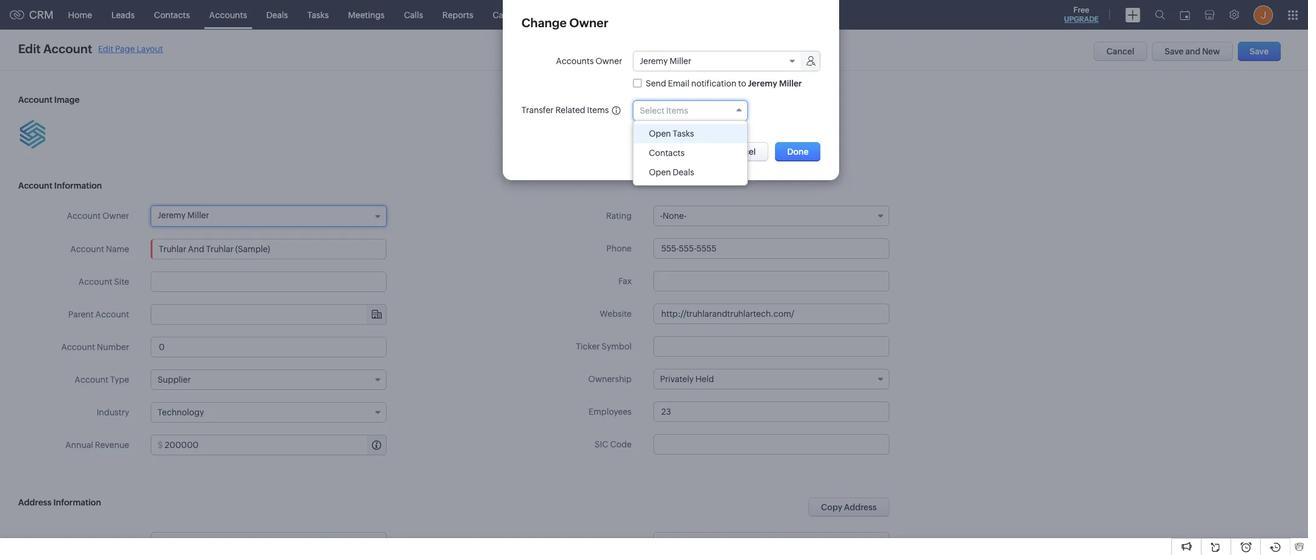 Task type: describe. For each thing, give the bounding box(es) containing it.
save button
[[1238, 42, 1281, 61]]

employees
[[589, 407, 632, 417]]

edit inside edit account edit page layout
[[98, 44, 113, 54]]

crm
[[29, 8, 54, 21]]

accounts for accounts
[[209, 10, 247, 20]]

miller inside field
[[670, 56, 691, 66]]

free
[[1074, 5, 1089, 15]]

accounts owner
[[556, 56, 622, 66]]

site
[[114, 277, 129, 287]]

image image
[[18, 120, 47, 149]]

leads link
[[102, 0, 144, 29]]

account for account image
[[18, 95, 52, 105]]

account name
[[70, 244, 129, 254]]

industry
[[97, 408, 129, 417]]

jeremy inside field
[[640, 56, 668, 66]]

open tasks
[[649, 129, 694, 139]]

send email notification to jeremy miller
[[646, 79, 802, 88]]

account for account site
[[78, 277, 112, 287]]

information for account
[[54, 181, 102, 191]]

upgrade
[[1064, 15, 1099, 24]]

edit account edit page layout
[[18, 42, 163, 56]]

0 horizontal spatial address
[[18, 498, 52, 508]]

open deals
[[649, 168, 694, 177]]

change
[[522, 16, 567, 30]]

account for account owner
[[67, 211, 101, 221]]

send
[[646, 79, 666, 88]]

account for account name
[[70, 244, 104, 254]]

notification
[[691, 79, 736, 88]]

open for open tasks
[[649, 129, 671, 139]]

owner for account owner
[[102, 211, 129, 221]]

edit page layout link
[[98, 44, 163, 54]]

items
[[587, 105, 609, 115]]

home
[[68, 10, 92, 20]]

account image
[[18, 95, 80, 105]]

home link
[[58, 0, 102, 29]]

contacts inside option
[[649, 148, 685, 158]]

website
[[600, 309, 632, 319]]

reports link
[[433, 0, 483, 29]]

accounts for accounts owner
[[556, 56, 594, 66]]

related
[[555, 105, 585, 115]]

ticker symbol
[[576, 342, 632, 352]]

image
[[54, 95, 80, 105]]

account right parent
[[95, 310, 129, 319]]

account owner
[[67, 211, 129, 221]]

sic code
[[595, 440, 632, 450]]

account information
[[18, 181, 102, 191]]

parent account
[[68, 310, 129, 319]]

save and new
[[1165, 47, 1220, 56]]

done
[[787, 147, 809, 157]]

jeremy miller inside field
[[640, 56, 691, 66]]

account site
[[78, 277, 129, 287]]

transfer
[[522, 105, 554, 115]]

account type
[[75, 375, 129, 385]]

fax
[[618, 277, 632, 286]]

layout
[[137, 44, 163, 54]]

contacts option
[[634, 143, 748, 163]]

0 horizontal spatial edit
[[18, 42, 41, 56]]

1 horizontal spatial cancel
[[1107, 47, 1135, 56]]



Task type: vqa. For each thing, say whether or not it's contained in the screenshot.
THE SEARCH Icon
no



Task type: locate. For each thing, give the bounding box(es) containing it.
shipping street
[[570, 538, 632, 548]]

symbol
[[602, 342, 632, 352]]

information inside address information copy address
[[53, 498, 101, 508]]

street for billing street
[[105, 538, 129, 548]]

1 horizontal spatial deals
[[673, 168, 694, 177]]

1 horizontal spatial street
[[608, 538, 632, 548]]

1 street from the left
[[105, 538, 129, 548]]

cancel button
[[1094, 42, 1147, 61], [715, 142, 769, 162]]

0 vertical spatial accounts
[[209, 10, 247, 20]]

street
[[105, 538, 129, 548], [608, 538, 632, 548]]

shipping
[[570, 538, 606, 548]]

1 horizontal spatial contacts
[[649, 148, 685, 158]]

0 vertical spatial owner
[[569, 16, 608, 30]]

save right new
[[1250, 47, 1269, 56]]

contacts up layout
[[154, 10, 190, 20]]

None text field
[[653, 238, 889, 259], [151, 239, 387, 260], [653, 336, 889, 357], [151, 337, 387, 358], [653, 402, 889, 422], [165, 436, 386, 455], [653, 238, 889, 259], [151, 239, 387, 260], [653, 336, 889, 357], [151, 337, 387, 358], [653, 402, 889, 422], [165, 436, 386, 455]]

new
[[1202, 47, 1220, 56]]

Jeremy Miller field
[[634, 51, 820, 71]]

0 horizontal spatial contacts
[[154, 10, 190, 20]]

account down image
[[18, 181, 52, 191]]

1 vertical spatial tasks
[[673, 129, 694, 139]]

0 vertical spatial open
[[649, 129, 671, 139]]

0 horizontal spatial cancel
[[728, 147, 756, 157]]

free upgrade
[[1064, 5, 1099, 24]]

1 vertical spatial contacts
[[649, 148, 685, 158]]

type
[[110, 375, 129, 385]]

account left site
[[78, 277, 112, 287]]

cancel button up open deals option
[[715, 142, 769, 162]]

account for account type
[[75, 375, 108, 385]]

0 horizontal spatial cancel button
[[715, 142, 769, 162]]

owner for accounts owner
[[595, 56, 622, 66]]

page
[[115, 44, 135, 54]]

1 save from the left
[[1165, 47, 1184, 56]]

revenue
[[95, 440, 129, 450]]

address
[[18, 498, 52, 508], [844, 503, 877, 512]]

2 horizontal spatial jeremy
[[748, 79, 777, 88]]

tasks up contacts option
[[673, 129, 694, 139]]

1 vertical spatial accounts
[[556, 56, 594, 66]]

0 vertical spatial tasks
[[307, 10, 329, 20]]

transfer related items
[[522, 105, 609, 115]]

information up account owner
[[54, 181, 102, 191]]

sic
[[595, 440, 608, 450]]

jeremy
[[640, 56, 668, 66], [748, 79, 777, 88], [158, 211, 186, 220]]

street right shipping
[[608, 538, 632, 548]]

number
[[97, 342, 129, 352]]

reports
[[442, 10, 473, 20]]

1 vertical spatial jeremy
[[748, 79, 777, 88]]

0 vertical spatial cancel button
[[1094, 42, 1147, 61]]

owner up name
[[102, 211, 129, 221]]

street for shipping street
[[608, 538, 632, 548]]

0 vertical spatial jeremy miller
[[640, 56, 691, 66]]

1 vertical spatial open
[[649, 168, 671, 177]]

2 open from the top
[[649, 168, 671, 177]]

Select Items text field
[[640, 106, 731, 116]]

owner up "accounts owner"
[[569, 16, 608, 30]]

1 horizontal spatial save
[[1250, 47, 1269, 56]]

0 horizontal spatial deals
[[266, 10, 288, 20]]

1 vertical spatial information
[[53, 498, 101, 508]]

contacts
[[154, 10, 190, 20], [649, 148, 685, 158]]

1 vertical spatial deals
[[673, 168, 694, 177]]

save for save
[[1250, 47, 1269, 56]]

tasks link
[[298, 0, 338, 29]]

account down parent
[[61, 342, 95, 352]]

documents
[[557, 10, 603, 20]]

1 vertical spatial owner
[[595, 56, 622, 66]]

open for open deals
[[649, 168, 671, 177]]

owner up items
[[595, 56, 622, 66]]

campaigns
[[493, 10, 538, 20]]

billing
[[79, 538, 104, 548]]

save and new button
[[1152, 42, 1233, 61]]

save for save and new
[[1165, 47, 1184, 56]]

open
[[649, 129, 671, 139], [649, 168, 671, 177]]

campaigns link
[[483, 0, 547, 29]]

2 street from the left
[[608, 538, 632, 548]]

open tasks option
[[634, 124, 748, 143]]

0 horizontal spatial tasks
[[307, 10, 329, 20]]

accounts
[[209, 10, 247, 20], [556, 56, 594, 66]]

leads
[[111, 10, 135, 20]]

1 horizontal spatial address
[[844, 503, 877, 512]]

1 horizontal spatial jeremy miller
[[640, 56, 691, 66]]

1 horizontal spatial jeremy
[[640, 56, 668, 66]]

1 horizontal spatial edit
[[98, 44, 113, 54]]

1 vertical spatial miller
[[779, 79, 802, 88]]

owner
[[569, 16, 608, 30], [595, 56, 622, 66], [102, 211, 129, 221]]

change owner
[[522, 16, 608, 30]]

1 horizontal spatial cancel button
[[1094, 42, 1147, 61]]

copy address button
[[808, 498, 889, 517]]

accounts down change owner
[[556, 56, 594, 66]]

meetings
[[348, 10, 385, 20]]

street right billing
[[105, 538, 129, 548]]

contacts link
[[144, 0, 200, 29]]

to
[[738, 79, 746, 88]]

deals down contacts option
[[673, 168, 694, 177]]

annual revenue
[[65, 440, 129, 450]]

0 vertical spatial jeremy
[[640, 56, 668, 66]]

deals link
[[257, 0, 298, 29]]

save left and
[[1165, 47, 1184, 56]]

annual
[[65, 440, 93, 450]]

list box
[[634, 121, 748, 185]]

0 horizontal spatial save
[[1165, 47, 1184, 56]]

0 horizontal spatial jeremy miller
[[158, 211, 209, 220]]

open down select items text box
[[649, 129, 671, 139]]

edit down crm link
[[18, 42, 41, 56]]

list box containing open tasks
[[634, 121, 748, 185]]

account
[[43, 42, 92, 56], [18, 95, 52, 105], [18, 181, 52, 191], [67, 211, 101, 221], [70, 244, 104, 254], [78, 277, 112, 287], [95, 310, 129, 319], [61, 342, 95, 352], [75, 375, 108, 385]]

crm link
[[10, 8, 54, 21]]

cancel button down upgrade
[[1094, 42, 1147, 61]]

deals inside option
[[673, 168, 694, 177]]

1 horizontal spatial tasks
[[673, 129, 694, 139]]

open deals option
[[634, 163, 748, 182]]

meetings link
[[338, 0, 394, 29]]

information for address
[[53, 498, 101, 508]]

2 horizontal spatial miller
[[779, 79, 802, 88]]

None text field
[[653, 271, 889, 292], [151, 272, 387, 292], [653, 304, 889, 324], [653, 434, 889, 455], [151, 532, 387, 553], [653, 532, 889, 553], [653, 271, 889, 292], [151, 272, 387, 292], [653, 304, 889, 324], [653, 434, 889, 455], [151, 532, 387, 553], [653, 532, 889, 553]]

account up account name
[[67, 211, 101, 221]]

open down contacts option
[[649, 168, 671, 177]]

ownership
[[588, 375, 632, 384]]

0 vertical spatial deals
[[266, 10, 288, 20]]

accounts left deals link
[[209, 10, 247, 20]]

name
[[106, 244, 129, 254]]

0 vertical spatial information
[[54, 181, 102, 191]]

1 horizontal spatial miller
[[670, 56, 691, 66]]

account left name
[[70, 244, 104, 254]]

1 vertical spatial cancel button
[[715, 142, 769, 162]]

0 vertical spatial contacts
[[154, 10, 190, 20]]

tasks inside option
[[673, 129, 694, 139]]

accounts link
[[200, 0, 257, 29]]

information up billing
[[53, 498, 101, 508]]

2 save from the left
[[1250, 47, 1269, 56]]

account for account number
[[61, 342, 95, 352]]

1 open from the top
[[649, 129, 671, 139]]

billing street
[[79, 538, 129, 548]]

contacts down open tasks in the top of the page
[[649, 148, 685, 158]]

account left image at the top left
[[18, 95, 52, 105]]

save
[[1165, 47, 1184, 56], [1250, 47, 1269, 56]]

0 vertical spatial cancel
[[1107, 47, 1135, 56]]

0 horizontal spatial accounts
[[209, 10, 247, 20]]

owner for change owner
[[569, 16, 608, 30]]

tasks
[[307, 10, 329, 20], [673, 129, 694, 139]]

2 vertical spatial jeremy
[[158, 211, 186, 220]]

edit
[[18, 42, 41, 56], [98, 44, 113, 54]]

deals left tasks link
[[266, 10, 288, 20]]

0 vertical spatial miller
[[670, 56, 691, 66]]

1 vertical spatial jeremy miller
[[158, 211, 209, 220]]

email
[[668, 79, 690, 88]]

information
[[54, 181, 102, 191], [53, 498, 101, 508]]

address information copy address
[[18, 498, 877, 512]]

0 horizontal spatial miller
[[187, 211, 209, 220]]

account number
[[61, 342, 129, 352]]

None field
[[633, 100, 748, 121]]

1 vertical spatial cancel
[[728, 147, 756, 157]]

calls link
[[394, 0, 433, 29]]

account left type
[[75, 375, 108, 385]]

and
[[1185, 47, 1201, 56]]

jeremy miller
[[640, 56, 691, 66], [158, 211, 209, 220]]

copy
[[821, 503, 842, 512]]

account down home
[[43, 42, 92, 56]]

2 vertical spatial miller
[[187, 211, 209, 220]]

parent
[[68, 310, 94, 319]]

edit left page on the top left
[[98, 44, 113, 54]]

account for account information
[[18, 181, 52, 191]]

code
[[610, 440, 632, 450]]

ticker
[[576, 342, 600, 352]]

2 vertical spatial owner
[[102, 211, 129, 221]]

miller
[[670, 56, 691, 66], [779, 79, 802, 88], [187, 211, 209, 220]]

1 horizontal spatial accounts
[[556, 56, 594, 66]]

documents link
[[547, 0, 613, 29]]

phone
[[606, 244, 632, 254]]

deals
[[266, 10, 288, 20], [673, 168, 694, 177]]

0 horizontal spatial jeremy
[[158, 211, 186, 220]]

rating
[[606, 211, 632, 221]]

calls
[[404, 10, 423, 20]]

done button
[[775, 142, 821, 162]]

0 horizontal spatial street
[[105, 538, 129, 548]]

cancel
[[1107, 47, 1135, 56], [728, 147, 756, 157]]

tasks right deals link
[[307, 10, 329, 20]]



